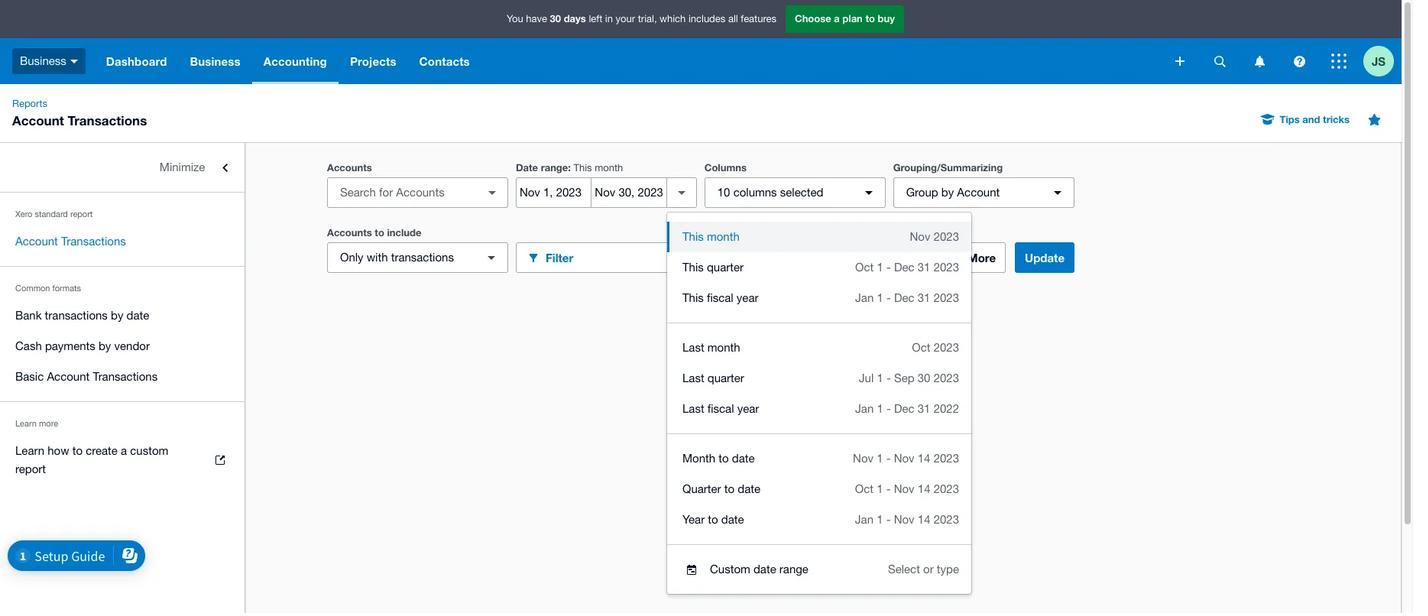 Task type: locate. For each thing, give the bounding box(es) containing it.
6 - from the top
[[886, 482, 891, 495]]

0 vertical spatial year
[[737, 291, 759, 304]]

5 2023 from the top
[[934, 372, 959, 384]]

account transactions link
[[0, 226, 245, 257]]

by up 'cash payments by vendor' link
[[111, 309, 123, 322]]

common
[[15, 284, 50, 293]]

2023 up 2022
[[934, 372, 959, 384]]

2023 down group by account
[[934, 230, 959, 243]]

2 vertical spatial by
[[99, 339, 111, 352]]

this down this quarter at the top of the page
[[683, 291, 704, 304]]

transactions inside reports account transactions
[[68, 112, 147, 128]]

trial,
[[638, 13, 657, 25]]

learn left more
[[15, 419, 37, 428]]

1 vertical spatial oct
[[912, 341, 931, 354]]

navigation
[[95, 38, 1165, 84]]

5 - from the top
[[886, 452, 891, 465]]

banner containing js
[[0, 0, 1402, 84]]

jan down oct 1 - dec 31 2023
[[855, 291, 874, 304]]

1 vertical spatial 30
[[918, 372, 931, 384]]

list box
[[667, 213, 972, 594]]

bank
[[15, 309, 42, 322]]

date for month to date
[[732, 452, 755, 465]]

0 vertical spatial last
[[683, 341, 704, 354]]

8 2023 from the top
[[934, 513, 959, 526]]

choose a plan to buy
[[795, 12, 895, 25]]

1 vertical spatial last
[[683, 372, 704, 384]]

0 horizontal spatial 30
[[550, 12, 561, 25]]

2 vertical spatial month
[[708, 341, 740, 354]]

fiscal down 'last quarter'
[[708, 402, 734, 415]]

projects
[[350, 54, 396, 68]]

a right 'create' at the left bottom
[[121, 444, 127, 457]]

1 right "jul"
[[877, 372, 883, 384]]

svg image
[[1332, 54, 1347, 69], [1214, 55, 1226, 67], [1176, 57, 1185, 66]]

1 vertical spatial dec
[[894, 291, 915, 304]]

1 vertical spatial quarter
[[708, 372, 744, 384]]

by down grouping/summarizing
[[942, 186, 954, 199]]

2023 for oct 1 - dec 31 2023
[[934, 261, 959, 274]]

accounting
[[264, 54, 327, 68]]

3 31 from the top
[[918, 402, 931, 415]]

last down last month
[[683, 372, 704, 384]]

4 2023 from the top
[[934, 341, 959, 354]]

transactions down 'cash payments by vendor' link
[[93, 370, 158, 383]]

learn for learn how to create a custom report
[[15, 444, 44, 457]]

2 1 from the top
[[877, 291, 883, 304]]

0 vertical spatial 31
[[918, 261, 931, 274]]

create
[[86, 444, 118, 457]]

- up oct 1 - nov 14 2023
[[886, 452, 891, 465]]

3 last from the top
[[683, 402, 704, 415]]

14 up jan 1 - nov 14 2023
[[918, 482, 931, 495]]

1 vertical spatial transactions
[[45, 309, 108, 322]]

jan down oct 1 - nov 14 2023
[[855, 513, 874, 526]]

2 vertical spatial jan
[[855, 513, 874, 526]]

1 vertical spatial a
[[121, 444, 127, 457]]

month
[[683, 452, 716, 465]]

- down oct 1 - dec 31 2023
[[887, 291, 891, 304]]

sep
[[894, 372, 915, 384]]

2023 for oct 1 - nov 14 2023
[[934, 482, 959, 495]]

0 vertical spatial fiscal
[[707, 291, 734, 304]]

1 vertical spatial report
[[15, 462, 46, 475]]

js
[[1372, 54, 1386, 68]]

2 horizontal spatial svg image
[[1294, 55, 1305, 67]]

1 learn from the top
[[15, 419, 37, 428]]

this down "this month"
[[683, 261, 704, 274]]

navigation containing dashboard
[[95, 38, 1165, 84]]

10
[[718, 186, 730, 199]]

0 horizontal spatial transactions
[[45, 309, 108, 322]]

month for last month
[[708, 341, 740, 354]]

14 down oct 1 - nov 14 2023
[[918, 513, 931, 526]]

transactions down xero standard report on the top left of page
[[61, 235, 126, 248]]

a
[[834, 12, 840, 25], [121, 444, 127, 457]]

1
[[877, 261, 883, 274], [877, 291, 883, 304], [877, 372, 883, 384], [877, 402, 883, 415], [877, 452, 883, 465], [877, 482, 883, 495], [877, 513, 883, 526]]

1 vertical spatial 31
[[918, 291, 931, 304]]

0 vertical spatial quarter
[[707, 261, 744, 274]]

year for last fiscal year
[[737, 402, 759, 415]]

2 vertical spatial transactions
[[93, 370, 158, 383]]

1 for jan 1 - dec 31 2022
[[877, 402, 883, 415]]

1 vertical spatial month
[[707, 230, 740, 243]]

update
[[1025, 251, 1065, 264]]

1 for jul 1 - sep 30 2023
[[877, 372, 883, 384]]

0 vertical spatial oct
[[855, 261, 874, 274]]

transactions down include
[[391, 251, 454, 264]]

month up this quarter at the top of the page
[[707, 230, 740, 243]]

oct up jan 1 - dec 31 2023 on the right top
[[855, 261, 874, 274]]

2023 down oct 1 - dec 31 2023
[[934, 291, 959, 304]]

1 down nov 1 - nov 14 2023
[[877, 482, 883, 495]]

3 - from the top
[[887, 372, 891, 384]]

account down payments
[[47, 370, 90, 383]]

tips
[[1280, 113, 1300, 125]]

quarter
[[707, 261, 744, 274], [708, 372, 744, 384]]

date right the custom
[[754, 563, 776, 576]]

learn for learn more
[[15, 419, 37, 428]]

or
[[923, 563, 934, 576]]

1 horizontal spatial 30
[[918, 372, 931, 384]]

dec up jan 1 - dec 31 2023 on the right top
[[894, 261, 915, 274]]

learn inside learn how to create a custom report
[[15, 444, 44, 457]]

transactions inside 'link'
[[93, 370, 158, 383]]

last
[[683, 341, 704, 354], [683, 372, 704, 384], [683, 402, 704, 415]]

business button
[[0, 38, 95, 84], [179, 38, 252, 84]]

1 up jan 1 - dec 31 2023 on the right top
[[877, 261, 883, 274]]

account down reports link
[[12, 112, 64, 128]]

selected
[[780, 186, 824, 199]]

1 vertical spatial accounts
[[327, 226, 372, 238]]

jan for jan 1 - nov 14 2023
[[855, 513, 874, 526]]

2 14 from the top
[[918, 482, 931, 495]]

range inside list box
[[780, 563, 809, 576]]

this quarter
[[683, 261, 744, 274]]

oct for oct 1 - nov 14 2023
[[855, 482, 874, 495]]

report up account transactions
[[70, 209, 93, 219]]

31 left 2022
[[918, 402, 931, 415]]

nov
[[910, 230, 931, 243], [853, 452, 874, 465], [894, 452, 915, 465], [894, 482, 915, 495], [894, 513, 915, 526]]

- for jul 1 - sep 30 2023
[[887, 372, 891, 384]]

transactions up minimize button
[[68, 112, 147, 128]]

jan down "jul"
[[855, 402, 874, 415]]

this right :
[[574, 162, 592, 174]]

1 up oct 1 - nov 14 2023
[[877, 452, 883, 465]]

14 for oct 1 - nov 14 2023
[[918, 482, 931, 495]]

4 1 from the top
[[877, 402, 883, 415]]

accounting button
[[252, 38, 339, 84]]

1 vertical spatial learn
[[15, 444, 44, 457]]

1 vertical spatial year
[[737, 402, 759, 415]]

oct down nov 1 - nov 14 2023
[[855, 482, 874, 495]]

svg image
[[1255, 55, 1265, 67], [1294, 55, 1305, 67], [70, 59, 78, 63]]

quarter up this fiscal year
[[707, 261, 744, 274]]

quarter to date
[[683, 482, 761, 495]]

0 vertical spatial transactions
[[391, 251, 454, 264]]

1 31 from the top
[[918, 261, 931, 274]]

last down 'last quarter'
[[683, 402, 704, 415]]

to for quarter to date
[[724, 482, 735, 495]]

account down xero
[[15, 235, 58, 248]]

0 vertical spatial dec
[[894, 261, 915, 274]]

None field
[[327, 177, 508, 208]]

nov 2023
[[910, 230, 959, 243]]

open image
[[477, 177, 507, 208]]

4 - from the top
[[887, 402, 891, 415]]

0 vertical spatial report
[[70, 209, 93, 219]]

dec down sep
[[894, 402, 915, 415]]

30
[[550, 12, 561, 25], [918, 372, 931, 384]]

fiscal
[[707, 291, 734, 304], [708, 402, 734, 415]]

3 dec from the top
[[894, 402, 915, 415]]

tricks
[[1323, 113, 1350, 125]]

quarter
[[683, 482, 721, 495]]

bank transactions by date
[[15, 309, 149, 322]]

1 vertical spatial by
[[111, 309, 123, 322]]

oct 2023
[[912, 341, 959, 354]]

2023 up jul 1 - sep 30 2023
[[934, 341, 959, 354]]

accounts up search for accounts text box
[[327, 161, 372, 174]]

dec
[[894, 261, 915, 274], [894, 291, 915, 304], [894, 402, 915, 415]]

1 horizontal spatial business button
[[179, 38, 252, 84]]

jul
[[859, 372, 874, 384]]

14
[[918, 452, 931, 465], [918, 482, 931, 495], [918, 513, 931, 526]]

jan
[[855, 291, 874, 304], [855, 402, 874, 415], [855, 513, 874, 526]]

2023
[[934, 230, 959, 243], [934, 261, 959, 274], [934, 291, 959, 304], [934, 341, 959, 354], [934, 372, 959, 384], [934, 452, 959, 465], [934, 482, 959, 495], [934, 513, 959, 526]]

tips and tricks button
[[1253, 107, 1359, 131]]

1 down oct 1 - dec 31 2023
[[877, 291, 883, 304]]

2 vertical spatial dec
[[894, 402, 915, 415]]

banner
[[0, 0, 1402, 84]]

bank transactions by date link
[[0, 300, 245, 331]]

payments
[[45, 339, 95, 352]]

- down nov 1 - nov 14 2023
[[886, 482, 891, 495]]

nov for nov
[[894, 452, 915, 465]]

to right "quarter"
[[724, 482, 735, 495]]

1 for nov 1 - nov 14 2023
[[877, 452, 883, 465]]

- down oct 1 - nov 14 2023
[[886, 513, 891, 526]]

transactions down formats
[[45, 309, 108, 322]]

2 2023 from the top
[[934, 261, 959, 274]]

3 1 from the top
[[877, 372, 883, 384]]

left
[[589, 13, 603, 25]]

date down month to date
[[738, 482, 761, 495]]

0 vertical spatial range
[[541, 161, 568, 174]]

2 - from the top
[[887, 291, 891, 304]]

date for quarter to date
[[738, 482, 761, 495]]

3 2023 from the top
[[934, 291, 959, 304]]

by left vendor
[[99, 339, 111, 352]]

0 horizontal spatial business button
[[0, 38, 95, 84]]

0 vertical spatial month
[[595, 162, 623, 174]]

js button
[[1364, 38, 1402, 84]]

2023 up type
[[934, 513, 959, 526]]

this for this month
[[683, 230, 704, 243]]

0 horizontal spatial svg image
[[1176, 57, 1185, 66]]

2023 down 2022
[[934, 452, 959, 465]]

6 2023 from the top
[[934, 452, 959, 465]]

range up select start date field
[[541, 161, 568, 174]]

last for last month
[[683, 341, 704, 354]]

a left plan
[[834, 12, 840, 25]]

your
[[616, 13, 635, 25]]

30 right sep
[[918, 372, 931, 384]]

2 vertical spatial 14
[[918, 513, 931, 526]]

oct up jul 1 - sep 30 2023
[[912, 341, 931, 354]]

30 right have
[[550, 12, 561, 25]]

to
[[866, 12, 875, 25], [375, 226, 384, 238], [72, 444, 83, 457], [719, 452, 729, 465], [724, 482, 735, 495], [708, 513, 718, 526]]

date for year to date
[[721, 513, 744, 526]]

cash
[[15, 339, 42, 352]]

quarter up the last fiscal year
[[708, 372, 744, 384]]

date up quarter to date
[[732, 452, 755, 465]]

month inside the 'date range : this month'
[[595, 162, 623, 174]]

only with transactions
[[340, 251, 454, 264]]

update button
[[1015, 242, 1075, 273]]

2 31 from the top
[[918, 291, 931, 304]]

2 business button from the left
[[179, 38, 252, 84]]

1 dec from the top
[[894, 261, 915, 274]]

31 for jan 1 - dec 31 2023
[[918, 291, 931, 304]]

to left include
[[375, 226, 384, 238]]

31 down nov 2023
[[918, 261, 931, 274]]

group
[[667, 213, 972, 594]]

5 1 from the top
[[877, 452, 883, 465]]

1 vertical spatial jan
[[855, 402, 874, 415]]

date down quarter to date
[[721, 513, 744, 526]]

7 2023 from the top
[[934, 482, 959, 495]]

6 1 from the top
[[877, 482, 883, 495]]

transactions
[[68, 112, 147, 128], [61, 235, 126, 248], [93, 370, 158, 383]]

fiscal down this quarter at the top of the page
[[707, 291, 734, 304]]

transactions
[[391, 251, 454, 264], [45, 309, 108, 322]]

- for jan 1 - dec 31 2022
[[887, 402, 891, 415]]

1 vertical spatial fiscal
[[708, 402, 734, 415]]

Search for Accounts text field
[[328, 178, 480, 207]]

have
[[526, 13, 547, 25]]

to inside learn how to create a custom report
[[72, 444, 83, 457]]

to right month
[[719, 452, 729, 465]]

year down this quarter at the top of the page
[[737, 291, 759, 304]]

2 dec from the top
[[894, 291, 915, 304]]

0 vertical spatial 30
[[550, 12, 561, 25]]

transactions inside popup button
[[391, 251, 454, 264]]

jan for jan 1 - dec 31 2022
[[855, 402, 874, 415]]

to right the "how"
[[72, 444, 83, 457]]

1 last from the top
[[683, 341, 704, 354]]

2 vertical spatial 31
[[918, 402, 931, 415]]

range right the custom
[[780, 563, 809, 576]]

1 vertical spatial 14
[[918, 482, 931, 495]]

- for nov 1 - nov 14 2023
[[886, 452, 891, 465]]

report down learn more at bottom left
[[15, 462, 46, 475]]

1 down jul 1 - sep 30 2023
[[877, 402, 883, 415]]

jan 1 - nov 14 2023
[[855, 513, 959, 526]]

0 horizontal spatial a
[[121, 444, 127, 457]]

2 last from the top
[[683, 372, 704, 384]]

more button
[[946, 242, 1006, 273]]

remove from favorites image
[[1359, 104, 1390, 135]]

account down grouping/summarizing
[[957, 186, 1000, 199]]

oct 1 - nov 14 2023
[[855, 482, 959, 495]]

- down jul 1 - sep 30 2023
[[887, 402, 891, 415]]

7 - from the top
[[886, 513, 891, 526]]

0 horizontal spatial report
[[15, 462, 46, 475]]

nov for oct
[[894, 482, 915, 495]]

to for month to date
[[719, 452, 729, 465]]

7 1 from the top
[[877, 513, 883, 526]]

0 vertical spatial learn
[[15, 419, 37, 428]]

3 14 from the top
[[918, 513, 931, 526]]

range
[[541, 161, 568, 174], [780, 563, 809, 576]]

to right year
[[708, 513, 718, 526]]

- for oct 1 - nov 14 2023
[[886, 482, 891, 495]]

2 vertical spatial last
[[683, 402, 704, 415]]

14 up oct 1 - nov 14 2023
[[918, 452, 931, 465]]

this for this fiscal year
[[683, 291, 704, 304]]

quarter for last quarter
[[708, 372, 744, 384]]

1 horizontal spatial transactions
[[391, 251, 454, 264]]

0 vertical spatial 14
[[918, 452, 931, 465]]

1 horizontal spatial business
[[190, 54, 241, 68]]

1 down oct 1 - nov 14 2023
[[877, 513, 883, 526]]

year down 'last quarter'
[[737, 402, 759, 415]]

month up 'last quarter'
[[708, 341, 740, 354]]

dec down oct 1 - dec 31 2023
[[894, 291, 915, 304]]

to for year to date
[[708, 513, 718, 526]]

accounts for accounts to include
[[327, 226, 372, 238]]

this for this quarter
[[683, 261, 704, 274]]

accounts up only
[[327, 226, 372, 238]]

1 horizontal spatial range
[[780, 563, 809, 576]]

31 down oct 1 - dec 31 2023
[[918, 291, 931, 304]]

0 horizontal spatial business
[[20, 54, 66, 67]]

0 vertical spatial transactions
[[68, 112, 147, 128]]

0 vertical spatial jan
[[855, 291, 874, 304]]

- up jan 1 - dec 31 2023 on the right top
[[887, 261, 891, 274]]

1 vertical spatial range
[[780, 563, 809, 576]]

- left sep
[[887, 372, 891, 384]]

minimize button
[[0, 152, 245, 183]]

custom
[[710, 563, 751, 576]]

2 learn from the top
[[15, 444, 44, 457]]

1 14 from the top
[[918, 452, 931, 465]]

1 - from the top
[[887, 261, 891, 274]]

0 vertical spatial a
[[834, 12, 840, 25]]

2 vertical spatial oct
[[855, 482, 874, 495]]

learn more
[[15, 419, 58, 428]]

month
[[595, 162, 623, 174], [707, 230, 740, 243], [708, 341, 740, 354]]

-
[[887, 261, 891, 274], [887, 291, 891, 304], [887, 372, 891, 384], [887, 402, 891, 415], [886, 452, 891, 465], [886, 482, 891, 495], [886, 513, 891, 526]]

learn down learn more at bottom left
[[15, 444, 44, 457]]

1 accounts from the top
[[327, 161, 372, 174]]

0 vertical spatial accounts
[[327, 161, 372, 174]]

31
[[918, 261, 931, 274], [918, 291, 931, 304], [918, 402, 931, 415]]

last up 'last quarter'
[[683, 341, 704, 354]]

only
[[340, 251, 364, 264]]

this up this quarter at the top of the page
[[683, 230, 704, 243]]

0 vertical spatial by
[[942, 186, 954, 199]]

learn how to create a custom report
[[15, 444, 168, 475]]

2023 down nov 2023
[[934, 261, 959, 274]]

2 accounts from the top
[[327, 226, 372, 238]]

2023 up jan 1 - nov 14 2023
[[934, 482, 959, 495]]

1 1 from the top
[[877, 261, 883, 274]]

you have 30 days left in your trial, which includes all features
[[507, 12, 777, 25]]

dec for jan 1 - dec 31 2023
[[894, 291, 915, 304]]

list box containing this month
[[667, 213, 972, 594]]

month up select end date field
[[595, 162, 623, 174]]

and
[[1303, 113, 1321, 125]]

oct 1 - dec 31 2023
[[855, 261, 959, 274]]



Task type: vqa. For each thing, say whether or not it's contained in the screenshot.
Update
yes



Task type: describe. For each thing, give the bounding box(es) containing it.
plan
[[843, 12, 863, 25]]

0 horizontal spatial range
[[541, 161, 568, 174]]

buy
[[878, 12, 895, 25]]

this inside the 'date range : this month'
[[574, 162, 592, 174]]

2023 for jul 1 - sep 30 2023
[[934, 372, 959, 384]]

reports link
[[6, 96, 53, 112]]

minimize
[[160, 161, 205, 174]]

date
[[516, 161, 538, 174]]

transactions for basic account transactions
[[93, 370, 158, 383]]

basic account transactions
[[15, 370, 158, 383]]

dec for oct 1 - dec 31 2023
[[894, 261, 915, 274]]

14 for jan 1 - nov 14 2023
[[918, 513, 931, 526]]

1 for oct 1 - dec 31 2023
[[877, 261, 883, 274]]

report inside learn how to create a custom report
[[15, 462, 46, 475]]

reports
[[12, 98, 47, 109]]

filter
[[546, 250, 574, 264]]

cash payments by vendor
[[15, 339, 150, 352]]

by inside popup button
[[942, 186, 954, 199]]

30 inside list box
[[918, 372, 931, 384]]

group by account
[[906, 186, 1000, 199]]

a inside learn how to create a custom report
[[121, 444, 127, 457]]

jan 1 - dec 31 2023
[[855, 291, 959, 304]]

0 horizontal spatial svg image
[[70, 59, 78, 63]]

jan for jan 1 - dec 31 2023
[[855, 291, 874, 304]]

Select start date field
[[517, 178, 591, 207]]

standard
[[35, 209, 68, 219]]

tips and tricks
[[1280, 113, 1350, 125]]

1 for jan 1 - dec 31 2023
[[877, 291, 883, 304]]

list of convenience dates image
[[666, 177, 697, 208]]

custom
[[130, 444, 168, 457]]

- for oct 1 - dec 31 2023
[[887, 261, 891, 274]]

choose
[[795, 12, 831, 25]]

group by account button
[[893, 177, 1074, 208]]

year
[[683, 513, 705, 526]]

features
[[741, 13, 777, 25]]

grouping/summarizing
[[893, 161, 1003, 174]]

year to date
[[683, 513, 744, 526]]

last for last quarter
[[683, 372, 704, 384]]

1 horizontal spatial svg image
[[1214, 55, 1226, 67]]

navigation inside banner
[[95, 38, 1165, 84]]

contacts
[[419, 54, 470, 68]]

10 columns selected
[[718, 186, 824, 199]]

quarter for this quarter
[[707, 261, 744, 274]]

this fiscal year
[[683, 291, 759, 304]]

- for jan 1 - nov 14 2023
[[886, 513, 891, 526]]

last fiscal year
[[683, 402, 759, 415]]

accounts to include
[[327, 226, 422, 238]]

month to date
[[683, 452, 755, 465]]

this month
[[683, 230, 740, 243]]

basic
[[15, 370, 44, 383]]

1 horizontal spatial svg image
[[1255, 55, 1265, 67]]

in
[[605, 13, 613, 25]]

accounts for accounts
[[327, 161, 372, 174]]

transactions for reports account transactions
[[68, 112, 147, 128]]

select or type
[[888, 563, 959, 576]]

last month
[[683, 341, 740, 354]]

- for jan 1 - dec 31 2023
[[887, 291, 891, 304]]

account inside popup button
[[957, 186, 1000, 199]]

2023 for nov 1 - nov 14 2023
[[934, 452, 959, 465]]

date up vendor
[[127, 309, 149, 322]]

1 2023 from the top
[[934, 230, 959, 243]]

contacts button
[[408, 38, 481, 84]]

account inside reports account transactions
[[12, 112, 64, 128]]

projects button
[[339, 38, 408, 84]]

common formats
[[15, 284, 81, 293]]

with
[[367, 251, 388, 264]]

account transactions
[[15, 235, 126, 248]]

date range : this month
[[516, 161, 623, 174]]

dec for jan 1 - dec 31 2022
[[894, 402, 915, 415]]

basic account transactions link
[[0, 362, 245, 392]]

only with transactions button
[[327, 242, 508, 273]]

to for accounts to include
[[375, 226, 384, 238]]

xero standard report
[[15, 209, 93, 219]]

14 for nov 1 - nov 14 2023
[[918, 452, 931, 465]]

which
[[660, 13, 686, 25]]

nov for jan
[[894, 513, 915, 526]]

include
[[387, 226, 422, 238]]

dashboard link
[[95, 38, 179, 84]]

dashboard
[[106, 54, 167, 68]]

1 horizontal spatial a
[[834, 12, 840, 25]]

how
[[48, 444, 69, 457]]

by for vendor
[[99, 339, 111, 352]]

1 for jan 1 - nov 14 2023
[[877, 513, 883, 526]]

:
[[568, 161, 571, 174]]

all
[[728, 13, 738, 25]]

oct for oct 2023
[[912, 341, 931, 354]]

filter button
[[516, 242, 697, 273]]

cash payments by vendor link
[[0, 331, 245, 362]]

fiscal for this
[[707, 291, 734, 304]]

31 for jan 1 - dec 31 2022
[[918, 402, 931, 415]]

2023 for jan 1 - dec 31 2023
[[934, 291, 959, 304]]

2023 for jan 1 - nov 14 2023
[[934, 513, 959, 526]]

month for this month
[[707, 230, 740, 243]]

year for this fiscal year
[[737, 291, 759, 304]]

xero
[[15, 209, 32, 219]]

1 horizontal spatial report
[[70, 209, 93, 219]]

last for last fiscal year
[[683, 402, 704, 415]]

account inside 'link'
[[47, 370, 90, 383]]

last quarter
[[683, 372, 744, 384]]

jul 1 - sep 30 2023
[[859, 372, 959, 384]]

more
[[968, 251, 996, 264]]

you
[[507, 13, 523, 25]]

2 horizontal spatial svg image
[[1332, 54, 1347, 69]]

2022
[[934, 402, 959, 415]]

by for date
[[111, 309, 123, 322]]

1 vertical spatial transactions
[[61, 235, 126, 248]]

group containing this month
[[667, 213, 972, 594]]

nov 1 - nov 14 2023
[[853, 452, 959, 465]]

more
[[39, 419, 58, 428]]

select
[[888, 563, 920, 576]]

to left buy
[[866, 12, 875, 25]]

oct for oct 1 - dec 31 2023
[[855, 261, 874, 274]]

learn how to create a custom report link
[[0, 436, 245, 485]]

custom date range
[[710, 563, 809, 576]]

group
[[906, 186, 938, 199]]

type
[[937, 563, 959, 576]]

1 business button from the left
[[0, 38, 95, 84]]

formats
[[52, 284, 81, 293]]

31 for oct 1 - dec 31 2023
[[918, 261, 931, 274]]

reports account transactions
[[12, 98, 147, 128]]

1 for oct 1 - nov 14 2023
[[877, 482, 883, 495]]

fiscal for last
[[708, 402, 734, 415]]

includes
[[689, 13, 726, 25]]

Select end date field
[[592, 178, 666, 207]]



